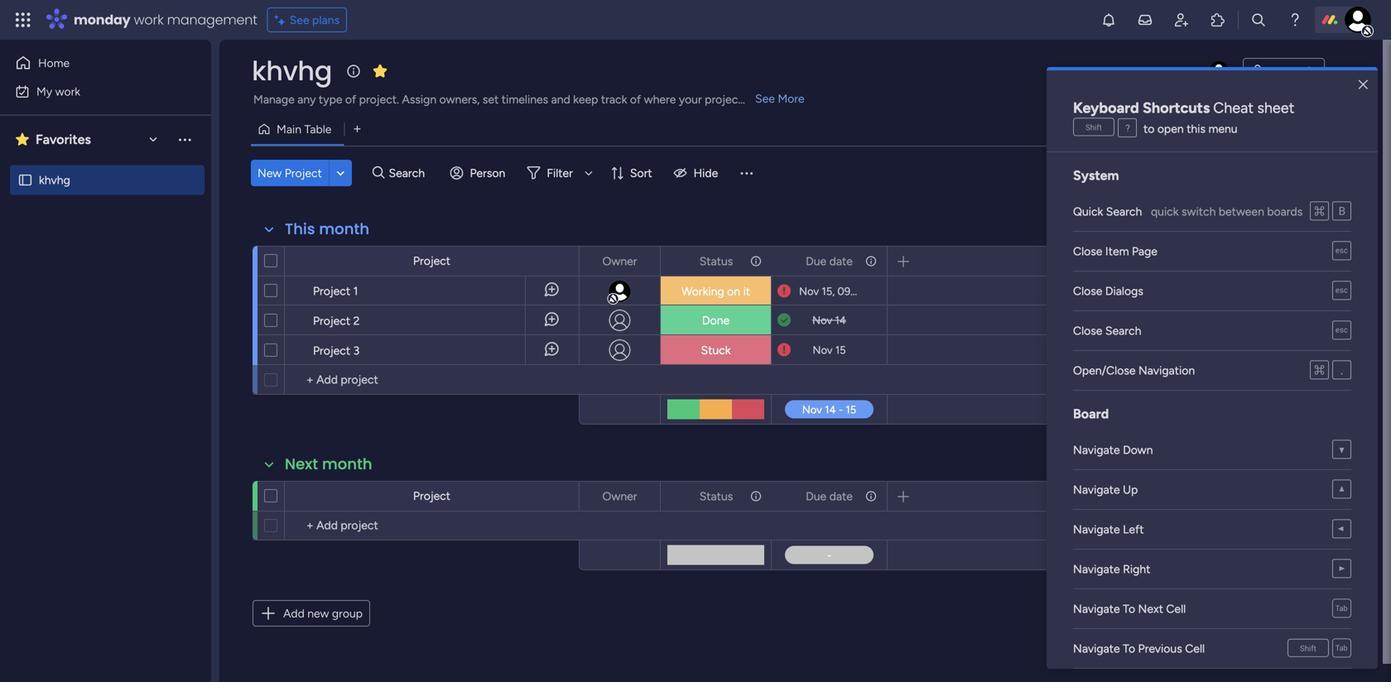 Task type: describe. For each thing, give the bounding box(es) containing it.
khvhg inside list box
[[39, 173, 70, 187]]

inbox image
[[1137, 12, 1154, 28]]

close item page
[[1073, 244, 1158, 258]]

new project
[[258, 166, 322, 180]]

open/close
[[1073, 364, 1136, 378]]

board
[[1073, 406, 1109, 422]]

new
[[307, 607, 329, 621]]

see more
[[755, 92, 805, 106]]

column information image for status
[[750, 490, 763, 503]]

1 inside button
[[1313, 64, 1318, 78]]

between
[[1219, 205, 1265, 219]]

navigate to previous cell
[[1073, 642, 1205, 656]]

type
[[319, 92, 342, 106]]

v2 shortcuts esc image for close search
[[1333, 321, 1352, 340]]

track
[[601, 92, 627, 106]]

help
[[1265, 640, 1295, 657]]

group
[[332, 607, 363, 621]]

public board image
[[17, 172, 33, 188]]

navigate to next cell
[[1073, 602, 1186, 616]]

system
[[1073, 168, 1119, 183]]

1 status field from the top
[[695, 252, 737, 270]]

v2 shortcuts esc image for close dialogs
[[1333, 282, 1352, 301]]

This month field
[[281, 219, 374, 240]]

show board description image
[[344, 63, 364, 80]]

am
[[870, 285, 886, 298]]

keyboard
[[1073, 99, 1139, 117]]

2 date from the top
[[830, 489, 853, 504]]

new project button
[[251, 160, 329, 186]]

my work
[[36, 84, 80, 99]]

help button
[[1251, 635, 1309, 663]]

working on it
[[682, 285, 750, 299]]

dapulse x slim image
[[1359, 77, 1368, 93]]

/
[[1306, 64, 1310, 78]]

keep
[[573, 92, 598, 106]]

1 v2 shortcuts command image from the top
[[1310, 202, 1329, 221]]

work for my
[[55, 84, 80, 99]]

this
[[1187, 122, 1206, 136]]

project 2
[[313, 314, 360, 328]]

person button
[[444, 160, 515, 186]]

quick search
[[1073, 205, 1142, 219]]

column information image for due date
[[865, 255, 878, 268]]

select product image
[[15, 12, 31, 28]]

home
[[38, 56, 70, 70]]

14
[[835, 314, 846, 327]]

v2 overdue deadline image
[[778, 342, 791, 358]]

timelines
[[502, 92, 548, 106]]

stuck
[[701, 343, 731, 357]]

new
[[258, 166, 282, 180]]

navigate up
[[1073, 483, 1138, 497]]

quick
[[1073, 205, 1104, 219]]

on
[[727, 285, 741, 299]]

see more link
[[754, 90, 806, 107]]

see for see more
[[755, 92, 775, 106]]

navigate for navigate right
[[1073, 562, 1120, 576]]

assign
[[402, 92, 437, 106]]

activity button
[[1158, 58, 1237, 84]]

owners,
[[440, 92, 480, 106]]

to for previous
[[1123, 642, 1136, 656]]

invite
[[1274, 64, 1303, 78]]

monday work management
[[74, 10, 257, 29]]

favorites options image
[[176, 131, 193, 148]]

help image
[[1287, 12, 1304, 28]]

nov 14
[[813, 314, 846, 327]]

Search field
[[385, 162, 434, 185]]

status for 1st status field from the top
[[700, 254, 733, 268]]

1 due from the top
[[806, 254, 827, 268]]

1 due date field from the top
[[802, 252, 857, 270]]

nov for nov 15
[[813, 344, 833, 357]]

hide
[[694, 166, 718, 180]]

search for close search
[[1106, 324, 1142, 338]]

search for quick search
[[1106, 205, 1142, 219]]

manage
[[253, 92, 295, 106]]

09:00
[[838, 285, 867, 298]]

column information image for next month
[[865, 490, 878, 503]]

to for next
[[1123, 602, 1136, 616]]

remove from favorites image
[[372, 63, 388, 79]]

search everything image
[[1251, 12, 1267, 28]]

see plans
[[290, 13, 340, 27]]

3
[[353, 344, 360, 358]]

quick switch between boards
[[1151, 205, 1303, 219]]

favorites
[[36, 132, 91, 147]]

cell for navigate to previous cell
[[1185, 642, 1205, 656]]

2 due date field from the top
[[802, 487, 857, 506]]

options image
[[1335, 60, 1355, 80]]

filter button
[[520, 160, 599, 186]]

previous
[[1138, 642, 1183, 656]]

v2 star 2 image
[[16, 130, 29, 149]]

apps image
[[1210, 12, 1227, 28]]

navigate right
[[1073, 562, 1151, 576]]

navigate for navigate up
[[1073, 483, 1120, 497]]

close for close search
[[1073, 324, 1103, 338]]

column information image for this month
[[750, 255, 763, 268]]

where
[[644, 92, 676, 106]]

angle down image
[[337, 167, 345, 179]]

up
[[1123, 483, 1138, 497]]

invite / 1 button
[[1243, 58, 1325, 84]]

month for next month
[[322, 454, 372, 475]]

2 status field from the top
[[695, 487, 737, 506]]

activity
[[1165, 64, 1205, 78]]

home button
[[10, 50, 178, 76]]

right
[[1123, 562, 1151, 576]]

main table button
[[251, 116, 344, 142]]

item
[[1106, 244, 1129, 258]]

hide button
[[667, 160, 728, 186]]

nov 15
[[813, 344, 846, 357]]



Task type: vqa. For each thing, say whether or not it's contained in the screenshot.
templates
no



Task type: locate. For each thing, give the bounding box(es) containing it.
done
[[702, 313, 730, 328]]

open
[[1158, 122, 1184, 136]]

add view image
[[354, 123, 361, 135]]

1 vertical spatial v2 shortcuts command image
[[1310, 361, 1329, 380]]

navigate left up
[[1073, 483, 1120, 497]]

v2 shortcuts command image
[[1310, 202, 1329, 221], [1310, 361, 1329, 380]]

search right quick
[[1106, 205, 1142, 219]]

1 owner from the top
[[603, 254, 637, 268]]

navigate for navigate to previous cell
[[1073, 642, 1120, 656]]

0 vertical spatial khvhg
[[252, 53, 332, 89]]

add new group
[[283, 607, 363, 621]]

work for monday
[[134, 10, 164, 29]]

column information image
[[865, 255, 878, 268], [750, 490, 763, 503]]

1 vertical spatial next
[[1138, 602, 1164, 616]]

khvhg field
[[248, 53, 336, 89]]

cell right previous
[[1185, 642, 1205, 656]]

1 vertical spatial khvhg
[[39, 173, 70, 187]]

0 vertical spatial owner
[[603, 254, 637, 268]]

and
[[551, 92, 570, 106]]

navigate for navigate down
[[1073, 443, 1120, 457]]

5 navigate from the top
[[1073, 602, 1120, 616]]

owner for first owner field from the bottom
[[603, 489, 637, 504]]

see left the plans
[[290, 13, 309, 27]]

to open this menu
[[1144, 122, 1238, 136]]

favorites button
[[12, 125, 165, 154]]

1 horizontal spatial next
[[1138, 602, 1164, 616]]

1 up 2
[[353, 284, 358, 298]]

v2 search image
[[373, 164, 385, 182]]

1 of from the left
[[345, 92, 356, 106]]

Owner field
[[598, 252, 641, 270], [598, 487, 641, 506]]

of
[[345, 92, 356, 106], [630, 92, 641, 106]]

my work button
[[10, 78, 178, 105]]

nov for nov 15, 09:00 am
[[799, 285, 819, 298]]

0 horizontal spatial column information image
[[750, 255, 763, 268]]

v2 shortcuts tab image right help button
[[1333, 639, 1352, 658]]

next month
[[285, 454, 372, 475]]

status
[[700, 254, 733, 268], [700, 489, 733, 504]]

0 horizontal spatial khvhg
[[39, 173, 70, 187]]

v2 shortcuts command image left v2 shortcuts dot image
[[1310, 361, 1329, 380]]

1 + add project text field from the top
[[293, 370, 571, 390]]

boards
[[1267, 205, 1303, 219]]

dialogs
[[1106, 284, 1144, 298]]

1 horizontal spatial column information image
[[865, 255, 878, 268]]

search down dialogs on the top right of the page
[[1106, 324, 1142, 338]]

1 owner field from the top
[[598, 252, 641, 270]]

1 vertical spatial column information image
[[750, 490, 763, 503]]

owner for 1st owner field from the top
[[603, 254, 637, 268]]

3 navigate from the top
[[1073, 523, 1120, 537]]

table
[[304, 122, 332, 136]]

see for see plans
[[290, 13, 309, 27]]

project inside new project "button"
[[285, 166, 322, 180]]

any
[[298, 92, 316, 106]]

1 vertical spatial search
[[1106, 324, 1142, 338]]

khvhg up any
[[252, 53, 332, 89]]

0 horizontal spatial column information image
[[750, 490, 763, 503]]

monday
[[74, 10, 131, 29]]

navigate for navigate left
[[1073, 523, 1120, 537]]

3 close from the top
[[1073, 324, 1103, 338]]

1 vertical spatial 1
[[353, 284, 358, 298]]

my
[[36, 84, 52, 99]]

close up the open/close
[[1073, 324, 1103, 338]]

due date
[[806, 254, 853, 268], [806, 489, 853, 504]]

1
[[1313, 64, 1318, 78], [353, 284, 358, 298]]

down
[[1123, 443, 1153, 457]]

1 vertical spatial date
[[830, 489, 853, 504]]

navigate down navigate right
[[1073, 602, 1120, 616]]

0 vertical spatial search
[[1106, 205, 1142, 219]]

2 v2 shortcuts command image from the top
[[1310, 361, 1329, 380]]

2 due from the top
[[806, 489, 827, 504]]

work right my
[[55, 84, 80, 99]]

0 vertical spatial + add project text field
[[293, 370, 571, 390]]

this month
[[285, 219, 370, 240]]

project
[[705, 92, 743, 106]]

set
[[483, 92, 499, 106]]

1 horizontal spatial of
[[630, 92, 641, 106]]

nov
[[799, 285, 819, 298], [813, 314, 833, 327], [813, 344, 833, 357]]

search
[[1106, 205, 1142, 219], [1106, 324, 1142, 338]]

1 vertical spatial see
[[755, 92, 775, 106]]

navigation
[[1139, 364, 1195, 378]]

nov left 15
[[813, 344, 833, 357]]

1 horizontal spatial see
[[755, 92, 775, 106]]

work inside my work button
[[55, 84, 80, 99]]

1 vertical spatial v2 shortcuts esc image
[[1333, 321, 1352, 340]]

autopilot image
[[1231, 118, 1245, 139]]

menu
[[1209, 122, 1238, 136]]

switch
[[1182, 205, 1216, 219]]

2 to from the top
[[1123, 642, 1136, 656]]

owner
[[603, 254, 637, 268], [603, 489, 637, 504]]

0 horizontal spatial work
[[55, 84, 80, 99]]

0 vertical spatial date
[[830, 254, 853, 268]]

project 1
[[313, 284, 358, 298]]

1 vertical spatial nov
[[813, 314, 833, 327]]

nov 15, 09:00 am
[[799, 285, 886, 298]]

1 vertical spatial due
[[806, 489, 827, 504]]

2 vertical spatial nov
[[813, 344, 833, 357]]

project
[[285, 166, 322, 180], [413, 254, 451, 268], [313, 284, 350, 298], [313, 314, 350, 328], [313, 344, 350, 358], [413, 489, 451, 503]]

navigate down
[[1073, 443, 1153, 457]]

v2 shortcuts tab image down v2 shortcuts right image
[[1333, 600, 1352, 619]]

1 vertical spatial owner
[[603, 489, 637, 504]]

plans
[[312, 13, 340, 27]]

open/close navigation
[[1073, 364, 1195, 378]]

1 vertical spatial v2 shortcuts tab image
[[1333, 639, 1352, 658]]

project.
[[359, 92, 399, 106]]

0 horizontal spatial of
[[345, 92, 356, 106]]

project 3
[[313, 344, 360, 358]]

0 vertical spatial column information image
[[750, 255, 763, 268]]

0 vertical spatial close
[[1073, 244, 1103, 258]]

see
[[290, 13, 309, 27], [755, 92, 775, 106]]

2 vertical spatial close
[[1073, 324, 1103, 338]]

this
[[285, 219, 315, 240]]

khvhg right public board image
[[39, 173, 70, 187]]

left
[[1123, 523, 1144, 537]]

v2 shortcuts down image
[[1333, 441, 1352, 460]]

v2 shortcuts esc image down v2 shortcuts esc image
[[1333, 282, 1352, 301]]

0 vertical spatial owner field
[[598, 252, 641, 270]]

1 vertical spatial status
[[700, 489, 733, 504]]

Next month field
[[281, 454, 377, 475]]

1 status from the top
[[700, 254, 733, 268]]

1 close from the top
[[1073, 244, 1103, 258]]

0 vertical spatial 1
[[1313, 64, 1318, 78]]

navigate down navigate to next cell
[[1073, 642, 1120, 656]]

cell for navigate to next cell
[[1166, 602, 1186, 616]]

1 horizontal spatial column information image
[[865, 490, 878, 503]]

month for this month
[[319, 219, 370, 240]]

close for close dialogs
[[1073, 284, 1103, 298]]

0 vertical spatial next
[[285, 454, 318, 475]]

work right monday
[[134, 10, 164, 29]]

close left dialogs on the top right of the page
[[1073, 284, 1103, 298]]

2 status from the top
[[700, 489, 733, 504]]

nov left 14
[[813, 314, 833, 327]]

column information image
[[750, 255, 763, 268], [865, 490, 878, 503]]

sheet
[[1258, 99, 1295, 117]]

2 navigate from the top
[[1073, 483, 1120, 497]]

0 vertical spatial cell
[[1166, 602, 1186, 616]]

v2 shortcuts right image
[[1333, 560, 1352, 579]]

nov left '15,'
[[799, 285, 819, 298]]

1 vertical spatial status field
[[695, 487, 737, 506]]

navigate for navigate to next cell
[[1073, 602, 1120, 616]]

see left more
[[755, 92, 775, 106]]

1 vertical spatial month
[[322, 454, 372, 475]]

menu image
[[738, 165, 755, 181]]

khvhg list box
[[0, 162, 211, 294]]

manage any type of project. assign owners, set timelines and keep track of where your project stands.
[[253, 92, 782, 106]]

v2 shortcuts b image
[[1333, 202, 1352, 221]]

to
[[1144, 122, 1155, 136]]

1 vertical spatial due date field
[[802, 487, 857, 506]]

close left item
[[1073, 244, 1103, 258]]

2 owner field from the top
[[598, 487, 641, 506]]

notifications image
[[1101, 12, 1117, 28]]

invite members image
[[1174, 12, 1190, 28]]

cell
[[1166, 602, 1186, 616], [1185, 642, 1205, 656]]

1 vertical spatial + add project text field
[[293, 516, 571, 536]]

of right type
[[345, 92, 356, 106]]

2 close from the top
[[1073, 284, 1103, 298]]

6 navigate from the top
[[1073, 642, 1120, 656]]

v2 shortcuts esc image
[[1333, 242, 1352, 261]]

0 vertical spatial status field
[[695, 252, 737, 270]]

1 vertical spatial work
[[55, 84, 80, 99]]

0 vertical spatial v2 shortcuts esc image
[[1333, 282, 1352, 301]]

0 horizontal spatial see
[[290, 13, 309, 27]]

1 vertical spatial cell
[[1185, 642, 1205, 656]]

Due date field
[[802, 252, 857, 270], [802, 487, 857, 506]]

1 horizontal spatial khvhg
[[252, 53, 332, 89]]

to left previous
[[1123, 642, 1136, 656]]

1 right /
[[1313, 64, 1318, 78]]

0 horizontal spatial 1
[[353, 284, 358, 298]]

next inside field
[[285, 454, 318, 475]]

v2 shortcuts up image
[[1333, 480, 1352, 499]]

arrow down image
[[579, 163, 599, 183]]

navigate left right
[[1073, 562, 1120, 576]]

+ Add project text field
[[293, 370, 571, 390], [293, 516, 571, 536]]

1 vertical spatial to
[[1123, 642, 1136, 656]]

15
[[836, 344, 846, 357]]

shortcuts
[[1143, 99, 1210, 117]]

see inside "button"
[[290, 13, 309, 27]]

2 v2 shortcuts tab image from the top
[[1333, 639, 1352, 658]]

1 vertical spatial due date
[[806, 489, 853, 504]]

of right track
[[630, 92, 641, 106]]

sort
[[630, 166, 652, 180]]

cheat
[[1214, 99, 1254, 117]]

khvhg
[[252, 53, 332, 89], [39, 173, 70, 187]]

to
[[1123, 602, 1136, 616], [1123, 642, 1136, 656]]

management
[[167, 10, 257, 29]]

status for 1st status field from the bottom of the page
[[700, 489, 733, 504]]

navigate left
[[1073, 523, 1144, 537]]

1 v2 shortcuts esc image from the top
[[1333, 282, 1352, 301]]

filter
[[547, 166, 573, 180]]

navigate left left
[[1073, 523, 1120, 537]]

navigate down 'board'
[[1073, 443, 1120, 457]]

nov for nov 14
[[813, 314, 833, 327]]

2
[[353, 314, 360, 328]]

Status field
[[695, 252, 737, 270], [695, 487, 737, 506]]

invite / 1
[[1274, 64, 1318, 78]]

2 of from the left
[[630, 92, 641, 106]]

1 navigate from the top
[[1073, 443, 1120, 457]]

more
[[778, 92, 805, 106]]

main
[[277, 122, 302, 136]]

v2 shortcuts command image left v2 shortcuts b icon
[[1310, 202, 1329, 221]]

0 vertical spatial see
[[290, 13, 309, 27]]

4 navigate from the top
[[1073, 562, 1120, 576]]

1 horizontal spatial work
[[134, 10, 164, 29]]

quick
[[1151, 205, 1179, 219]]

v2 shortcuts question mark image
[[1118, 119, 1137, 138]]

0 vertical spatial v2 shortcuts tab image
[[1333, 600, 1352, 619]]

1 vertical spatial owner field
[[598, 487, 641, 506]]

2 + add project text field from the top
[[293, 516, 571, 536]]

v2 shortcuts left image
[[1333, 520, 1352, 539]]

cell up previous
[[1166, 602, 1186, 616]]

close dialogs
[[1073, 284, 1144, 298]]

0 vertical spatial to
[[1123, 602, 1136, 616]]

0 vertical spatial nov
[[799, 285, 819, 298]]

0 vertical spatial work
[[134, 10, 164, 29]]

0 vertical spatial column information image
[[865, 255, 878, 268]]

1 due date from the top
[[806, 254, 853, 268]]

keyboard shortcuts cheat sheet
[[1073, 99, 1295, 117]]

v2 overdue deadline image
[[778, 284, 791, 299]]

next
[[285, 454, 318, 475], [1138, 602, 1164, 616]]

v2 shortcuts esc image up v2 shortcuts dot image
[[1333, 321, 1352, 340]]

1 vertical spatial close
[[1073, 284, 1103, 298]]

month inside field
[[322, 454, 372, 475]]

0 vertical spatial status
[[700, 254, 733, 268]]

2 due date from the top
[[806, 489, 853, 504]]

add new group button
[[253, 600, 370, 627]]

page
[[1132, 244, 1158, 258]]

2 owner from the top
[[603, 489, 637, 504]]

1 horizontal spatial 1
[[1313, 64, 1318, 78]]

v2 shortcuts dot image
[[1333, 361, 1352, 380]]

it
[[743, 285, 750, 299]]

due
[[806, 254, 827, 268], [806, 489, 827, 504]]

navigate
[[1073, 443, 1120, 457], [1073, 483, 1120, 497], [1073, 523, 1120, 537], [1073, 562, 1120, 576], [1073, 602, 1120, 616], [1073, 642, 1120, 656]]

1 date from the top
[[830, 254, 853, 268]]

0 vertical spatial due date
[[806, 254, 853, 268]]

your
[[679, 92, 702, 106]]

1 to from the top
[[1123, 602, 1136, 616]]

see plans button
[[267, 7, 347, 32]]

0 vertical spatial due
[[806, 254, 827, 268]]

working
[[682, 285, 724, 299]]

close for close item page
[[1073, 244, 1103, 258]]

v2 done deadline image
[[778, 313, 791, 328]]

0 vertical spatial v2 shortcuts command image
[[1310, 202, 1329, 221]]

2 v2 shortcuts esc image from the top
[[1333, 321, 1352, 340]]

gary orlando image
[[1345, 7, 1372, 33]]

stands.
[[745, 92, 782, 106]]

0 horizontal spatial next
[[285, 454, 318, 475]]

v2 shortcuts tab image
[[1333, 600, 1352, 619], [1333, 639, 1352, 658]]

1 vertical spatial column information image
[[865, 490, 878, 503]]

main table
[[277, 122, 332, 136]]

1 v2 shortcuts tab image from the top
[[1333, 600, 1352, 619]]

v2 shortcuts esc image
[[1333, 282, 1352, 301], [1333, 321, 1352, 340]]

month inside "field"
[[319, 219, 370, 240]]

to down right
[[1123, 602, 1136, 616]]

0 vertical spatial due date field
[[802, 252, 857, 270]]

0 vertical spatial month
[[319, 219, 370, 240]]



